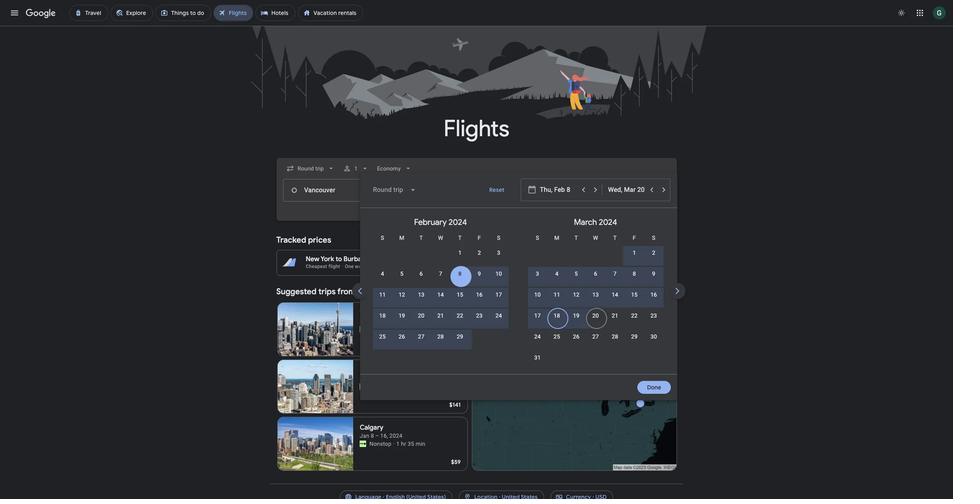 Task type: vqa. For each thing, say whether or not it's contained in the screenshot.
5 inside the March 2024 Row Group
yes



Task type: locate. For each thing, give the bounding box(es) containing it.
montreal jan 15 – 23, 2024
[[360, 367, 406, 382]]

hr down calgary jan 8 – 16, 2024
[[401, 441, 406, 448]]

1 horizontal spatial 2 button
[[644, 249, 663, 268]]

13 button up wed, mar 20, return date. 'element'
[[586, 291, 605, 310]]

23 button left sat, feb 24 element
[[470, 312, 489, 331]]

sun, feb 18 element
[[379, 312, 386, 320]]

1 horizontal spatial 6
[[594, 271, 597, 277]]

12 inside february 2024 row group
[[399, 292, 405, 298]]

2024 up 4 hr 35 min
[[400, 318, 413, 325]]

f for march 2024
[[633, 235, 636, 241]]

1 horizontal spatial f
[[633, 235, 636, 241]]

Departure text field
[[540, 179, 577, 201], [539, 180, 577, 201]]

jan inside montreal jan 15 – 23, 2024
[[360, 376, 369, 382]]

15 inside the march 2024 row group
[[631, 292, 638, 298]]

cheapest down prices
[[306, 264, 327, 270]]

12 for mon, feb 12 element
[[399, 292, 405, 298]]

0 horizontal spatial burbank
[[344, 256, 369, 264]]

18 right sun, mar 17 element
[[554, 313, 560, 319]]

18 inside february 2024 row group
[[379, 313, 386, 319]]

1 21 from the left
[[437, 313, 444, 319]]

thu, mar 21 element
[[612, 312, 618, 320]]

1 horizontal spatial one way
[[479, 264, 498, 270]]

one way down new york to burbank or los angeles
[[345, 264, 364, 270]]

22 button
[[450, 312, 470, 331], [625, 312, 644, 331]]

1 horizontal spatial 16 button
[[644, 291, 663, 310]]

0 horizontal spatial 18 button
[[373, 312, 392, 331]]

5 button
[[392, 270, 412, 289], [567, 270, 586, 289]]

m
[[399, 235, 404, 241], [554, 235, 559, 241]]

1 horizontal spatial 25
[[554, 334, 560, 340]]

1 29 button from the left
[[450, 333, 470, 352]]

2 13 from the left
[[592, 292, 599, 298]]

view
[[647, 237, 660, 244]]

0 vertical spatial 35
[[408, 327, 414, 333]]

0 horizontal spatial 21 button
[[431, 312, 450, 331]]

1 26 button from the left
[[392, 333, 412, 352]]

0 horizontal spatial 18
[[379, 313, 386, 319]]

10 down miami to burbank or los angeles in the bottom of the page
[[495, 271, 502, 277]]

22 right thu, mar 21 element
[[631, 313, 638, 319]]

2 button
[[470, 249, 489, 268], [644, 249, 663, 268]]

f up fri, feb 2 element
[[478, 235, 481, 241]]

0 horizontal spatial 9
[[478, 271, 481, 277]]

thu, feb 29 element
[[457, 333, 463, 341]]

1 horizontal spatial 3
[[536, 271, 539, 277]]

27 button left thu, mar 28 element
[[586, 333, 605, 352]]

12 inside the march 2024 row group
[[573, 292, 579, 298]]

1 inside suggested trips from vancouver region
[[396, 441, 400, 448]]

jan down toronto
[[360, 318, 369, 325]]

1 horizontal spatial york
[[632, 256, 645, 264]]

grid inside flight search box
[[363, 212, 828, 379]]

16 inside the march 2024 row group
[[650, 292, 657, 298]]

0 vertical spatial 3
[[497, 250, 500, 256]]

3 inside february 2024 row group
[[497, 250, 500, 256]]

9 inside the march 2024 row group
[[652, 271, 655, 277]]

12 right 'mon, mar 11' element
[[573, 292, 579, 298]]

1 35 from the top
[[408, 327, 414, 333]]

17 inside february 2024 row group
[[495, 292, 502, 298]]

f inside row group
[[478, 235, 481, 241]]

1 for the thu, feb 1 element
[[458, 250, 462, 256]]

1 button up thu, feb 8, departure date. 'element'
[[450, 249, 470, 268]]

22 inside february 2024 row group
[[457, 313, 463, 319]]

1 horizontal spatial w
[[593, 235, 598, 241]]

29 inside the march 2024 row group
[[631, 334, 638, 340]]

1 23 button from the left
[[470, 312, 489, 331]]

$857
[[522, 263, 535, 270]]

0 horizontal spatial 14 button
[[431, 291, 450, 310]]

s up new york to burbank or los angeles
[[381, 235, 384, 241]]

2 26 from the left
[[573, 334, 579, 340]]

w for february
[[438, 235, 443, 241]]

21 for thu, mar 21 element
[[612, 313, 618, 319]]

0 horizontal spatial 23 button
[[470, 312, 489, 331]]

1 hr 35 min
[[396, 441, 425, 448]]

or
[[370, 256, 377, 264], [495, 256, 502, 264]]

w down march 2024
[[593, 235, 598, 241]]

jan for toronto
[[360, 318, 369, 325]]

28 right the "wed, mar 27" element
[[612, 334, 618, 340]]

1 cheapest from the left
[[306, 264, 327, 270]]

3 way from the left
[[607, 264, 616, 270]]

Return text field
[[608, 179, 645, 201], [608, 180, 645, 201]]

1 horizontal spatial angeles
[[515, 256, 540, 264]]

los
[[379, 256, 389, 264], [503, 256, 514, 264]]

toronto
[[360, 310, 383, 318]]

20 up 4 hr 35 min
[[418, 313, 424, 319]]

2 horizontal spatial one
[[597, 264, 606, 270]]

2 8 button from the left
[[625, 270, 644, 289]]

7 inside february 2024 row group
[[439, 271, 442, 277]]

tracked prices
[[276, 235, 331, 245]]

16 right "fri, mar 15" element
[[650, 292, 657, 298]]

1 horizontal spatial cheapest flight
[[440, 264, 475, 270]]

1 horizontal spatial m
[[554, 235, 559, 241]]

2 flair airlines image from the top
[[360, 441, 366, 448]]

mon, feb 12 element
[[399, 291, 405, 299]]

1 horizontal spatial 20 button
[[586, 312, 605, 331]]

flair airlines image down the calgary
[[360, 441, 366, 448]]

0 horizontal spatial los
[[379, 256, 389, 264]]

min for toronto
[[416, 327, 425, 333]]

8 down miami
[[458, 271, 462, 277]]

cheapest
[[306, 264, 327, 270], [440, 264, 462, 270]]

14 for thu, mar 14 element
[[612, 292, 618, 298]]

2 flight from the left
[[463, 264, 475, 270]]

5 inside february 2024 row group
[[400, 271, 403, 277]]

19
[[399, 313, 405, 319], [573, 313, 579, 319]]

2 15 from the left
[[631, 292, 638, 298]]

mon, mar 25 element
[[554, 333, 560, 341]]

2 28 from the left
[[612, 334, 618, 340]]

2 29 from the left
[[631, 334, 638, 340]]

2 18 button from the left
[[547, 312, 567, 331]]

19 button up the tue, mar 26 element
[[567, 312, 586, 331]]

11 button
[[373, 291, 392, 310], [547, 291, 567, 310]]

0 horizontal spatial 2 button
[[470, 249, 489, 268]]

4 button
[[373, 270, 392, 289], [547, 270, 567, 289]]

w inside february 2024 row group
[[438, 235, 443, 241]]

14
[[437, 292, 444, 298], [612, 292, 618, 298]]

3 button
[[489, 249, 508, 268], [528, 270, 547, 289]]

23 inside february 2024 row group
[[476, 313, 483, 319]]

1 horizontal spatial 26 button
[[567, 333, 586, 352]]

23 for fri, feb 23 element
[[476, 313, 483, 319]]

20
[[418, 313, 424, 319], [592, 313, 599, 319]]

1 horizontal spatial cheapest
[[440, 264, 462, 270]]

1 horizontal spatial flight
[[463, 264, 475, 270]]

flight
[[328, 264, 340, 270], [463, 264, 475, 270]]

sat, mar 16 element
[[650, 291, 657, 299]]

15 inside february 2024 row group
[[457, 292, 463, 298]]

10 button inside the march 2024 row group
[[528, 291, 547, 310]]

thu, feb 1 element
[[458, 249, 462, 257]]

fri, mar 22 element
[[631, 312, 638, 320]]

2024 right '8 – 16,'
[[389, 433, 402, 440]]

2 19 from the left
[[573, 313, 579, 319]]

10 for the sun, mar 10 element
[[534, 292, 541, 298]]

26 inside february 2024 row group
[[399, 334, 405, 340]]

1 t from the left
[[419, 235, 423, 241]]

grid
[[363, 212, 828, 379]]

19 inside february 2024 row group
[[399, 313, 405, 319]]

to for miami to burbank or los angeles
[[460, 256, 467, 264]]

2 or from the left
[[495, 256, 502, 264]]

26 right mon, mar 25 element
[[573, 334, 579, 340]]

sun, feb 4 element
[[381, 270, 384, 278]]

27 button
[[412, 333, 431, 352], [586, 333, 605, 352]]

to up "thu, mar 7" element
[[609, 256, 615, 264]]

explore
[[613, 289, 633, 296]]

1 hr from the top
[[401, 327, 406, 333]]

19 button inside february 2024 row group
[[392, 312, 412, 331]]

2 16 from the left
[[650, 292, 657, 298]]

s left all
[[652, 235, 655, 241]]

angeles
[[390, 256, 415, 264], [515, 256, 540, 264]]

m for march 2024
[[554, 235, 559, 241]]

hr down the mon, feb 19 element
[[401, 327, 406, 333]]

thu, feb 15 element
[[457, 291, 463, 299]]

1 horizontal spatial 11
[[554, 292, 560, 298]]

29 left "sat, mar 30" element
[[631, 334, 638, 340]]

1 12 button from the left
[[392, 291, 412, 310]]

wed, feb 21 element
[[437, 312, 444, 320]]

1 5 button from the left
[[392, 270, 412, 289]]

1 22 from the left
[[457, 313, 463, 319]]

row
[[450, 242, 508, 268], [625, 242, 663, 268], [373, 266, 508, 289], [528, 266, 663, 289], [373, 287, 508, 310], [528, 287, 663, 310], [373, 308, 508, 331], [528, 308, 663, 331], [373, 329, 470, 352], [528, 329, 663, 352]]

6 right tue, mar 5 element
[[594, 271, 597, 277]]

19 inside the march 2024 row group
[[573, 313, 579, 319]]

1 12 from the left
[[399, 292, 405, 298]]

1 8 from the left
[[458, 271, 462, 277]]

1 horizontal spatial 2
[[652, 250, 655, 256]]

0 vertical spatial vancouver
[[575, 256, 607, 264]]

6 inside february 2024 row group
[[420, 271, 423, 277]]

2024 inside toronto jan 29 – feb 6, 2024
[[400, 318, 413, 325]]

1 way from the left
[[355, 264, 364, 270]]

6,
[[394, 318, 399, 325]]

11 inside february 2024 row group
[[379, 292, 386, 298]]

4 button up 'mon, mar 11' element
[[547, 270, 567, 289]]

25 inside february 2024 row group
[[379, 334, 386, 340]]

28 button inside february 2024 row group
[[431, 333, 450, 352]]

hr for calgary
[[401, 441, 406, 448]]

2 27 from the left
[[592, 334, 599, 340]]

10 button up sun, mar 17 element
[[528, 291, 547, 310]]

vancouver
[[575, 256, 607, 264], [357, 287, 397, 297]]

flight for burbank
[[463, 264, 475, 270]]

cheapest for new
[[306, 264, 327, 270]]

lynx air image
[[360, 384, 366, 390]]

tue, mar 26 element
[[573, 333, 579, 341]]

1 11 from the left
[[379, 292, 386, 298]]

w inside the march 2024 row group
[[593, 235, 598, 241]]

1 19 button from the left
[[392, 312, 412, 331]]

8 inside february 2024 row group
[[458, 271, 462, 277]]

21 button up thu, mar 28 element
[[605, 312, 625, 331]]

1 vertical spatial  image
[[393, 440, 395, 448]]

28 button
[[431, 333, 450, 352], [605, 333, 625, 352]]

20 button
[[412, 312, 431, 331], [586, 312, 605, 331]]

los up sun, feb 4 element
[[379, 256, 389, 264]]

row containing 3
[[528, 266, 663, 289]]

1 new from the left
[[306, 256, 319, 264]]

19 button inside the march 2024 row group
[[567, 312, 586, 331]]

2 f from the left
[[633, 235, 636, 241]]

2 w from the left
[[593, 235, 598, 241]]

york
[[321, 256, 334, 264], [632, 256, 645, 264]]

2 11 from the left
[[554, 292, 560, 298]]

row containing 4
[[373, 266, 508, 289]]

22 button up fri, mar 29 element on the right of the page
[[625, 312, 644, 331]]

2 14 button from the left
[[605, 291, 625, 310]]

wed, feb 7 element
[[439, 270, 442, 278]]

4 hr 35 min
[[396, 327, 425, 333]]

28 button inside the march 2024 row group
[[605, 333, 625, 352]]

25
[[379, 334, 386, 340], [554, 334, 560, 340]]

tue, mar 5 element
[[575, 270, 578, 278]]

16 left sat, feb 17 'element'
[[476, 292, 483, 298]]

12 button up the mon, feb 19 element
[[392, 291, 412, 310]]

flair airlines image
[[360, 327, 366, 333], [360, 441, 366, 448]]

1 horizontal spatial 7 button
[[605, 270, 625, 289]]

2 horizontal spatial one way
[[597, 264, 616, 270]]

1 20 from the left
[[418, 313, 424, 319]]

1 horizontal spatial 14 button
[[605, 291, 625, 310]]

way down vancouver to new york
[[607, 264, 616, 270]]

done button
[[637, 378, 671, 398]]

to right miami
[[460, 256, 467, 264]]

1 button up fri, mar 8 'element'
[[625, 249, 644, 268]]

fri, feb 2 element
[[478, 249, 481, 257]]

21
[[437, 313, 444, 319], [612, 313, 618, 319]]

burbank up previous image
[[344, 256, 369, 264]]

1 25 from the left
[[379, 334, 386, 340]]

13 button
[[412, 291, 431, 310], [586, 291, 605, 310]]

1 horizontal spatial 26
[[573, 334, 579, 340]]

0 horizontal spatial 7 button
[[431, 270, 450, 289]]

thu, mar 14 element
[[612, 291, 618, 299]]

27 down 4 hr 35 min
[[418, 334, 424, 340]]

3 for the sun, mar 3 element
[[536, 271, 539, 277]]

5 left tue, feb 6 element
[[400, 271, 403, 277]]

to up suggested trips from vancouver at the left of page
[[336, 256, 342, 264]]

mon, mar 11 element
[[554, 291, 560, 299]]

14 inside february 2024 row group
[[437, 292, 444, 298]]

0 horizontal spatial 27
[[418, 334, 424, 340]]

7 button
[[431, 270, 450, 289], [605, 270, 625, 289]]

29 button
[[450, 333, 470, 352], [625, 333, 644, 352]]

28 inside the march 2024 row group
[[612, 334, 618, 340]]

grid containing february 2024
[[363, 212, 828, 379]]

2 7 button from the left
[[605, 270, 625, 289]]

5 for "mon, feb 5" "element"
[[400, 271, 403, 277]]

1 horizontal spatial 15 button
[[625, 291, 644, 310]]

1 25 button from the left
[[373, 333, 392, 352]]

tue, mar 12 element
[[573, 291, 579, 299]]

1 button for february 2024
[[450, 249, 470, 268]]

2 16 button from the left
[[644, 291, 663, 310]]

t down february
[[419, 235, 423, 241]]

8 up the explore destinations button
[[633, 271, 636, 277]]

1 horizontal spatial 13
[[592, 292, 599, 298]]

2 18 from the left
[[554, 313, 560, 319]]

9 inside february 2024 row group
[[478, 271, 481, 277]]

1 horizontal spatial 7
[[613, 271, 617, 277]]

7
[[439, 271, 442, 277], [613, 271, 617, 277]]

2 button for march 2024
[[644, 249, 663, 268]]

sat, mar 9 element
[[652, 270, 655, 278]]

0 horizontal spatial 29 button
[[450, 333, 470, 352]]

1 horizontal spatial 23
[[650, 313, 657, 319]]

los right sat, feb 3 element
[[503, 256, 514, 264]]

5
[[400, 271, 403, 277], [575, 271, 578, 277]]

jan
[[360, 318, 369, 325], [360, 376, 369, 382], [360, 433, 369, 440]]

2 cheapest flight from the left
[[440, 264, 475, 270]]

17 for sat, feb 17 'element'
[[495, 292, 502, 298]]

4 down 6,
[[396, 327, 400, 333]]

2 6 button from the left
[[586, 270, 605, 289]]

0 horizontal spatial 21
[[437, 313, 444, 319]]

one down new york to burbank or los angeles
[[345, 264, 354, 270]]

mon, feb 5 element
[[400, 270, 403, 278]]

26 inside the march 2024 row group
[[573, 334, 579, 340]]

2  image from the top
[[393, 440, 395, 448]]

m up "mon, feb 5" "element"
[[399, 235, 404, 241]]

2024
[[449, 218, 467, 228], [599, 218, 617, 228], [400, 318, 413, 325], [393, 376, 406, 382], [389, 433, 402, 440]]

0 horizontal spatial 11 button
[[373, 291, 392, 310]]

1 1 button from the left
[[450, 249, 470, 268]]

7 inside the march 2024 row group
[[613, 271, 617, 277]]

2 7 from the left
[[613, 271, 617, 277]]

m for february 2024
[[399, 235, 404, 241]]

14 inside the march 2024 row group
[[612, 292, 618, 298]]

0 horizontal spatial 10 button
[[489, 270, 508, 289]]

1 26 from the left
[[399, 334, 405, 340]]

21 inside the march 2024 row group
[[612, 313, 618, 319]]

1 horizontal spatial 22
[[631, 313, 638, 319]]

0 horizontal spatial 22
[[457, 313, 463, 319]]

jan inside calgary jan 8 – 16, 2024
[[360, 433, 369, 440]]

burbank
[[344, 256, 369, 264], [468, 256, 494, 264]]

1 6 button from the left
[[412, 270, 431, 289]]

6 button up tue, feb 13 element
[[412, 270, 431, 289]]

26 button
[[392, 333, 412, 352], [567, 333, 586, 352]]

13 inside the march 2024 row group
[[592, 292, 599, 298]]

york up fri, mar 8 'element'
[[632, 256, 645, 264]]

14 button up thu, mar 21 element
[[605, 291, 625, 310]]

27 inside the march 2024 row group
[[592, 334, 599, 340]]

86 US dollars text field
[[451, 344, 461, 352]]

12 button
[[392, 291, 412, 310], [567, 291, 586, 310]]

11 for 'mon, mar 11' element
[[554, 292, 560, 298]]

2 2 from the left
[[652, 250, 655, 256]]

1 button
[[340, 159, 372, 178]]

5 inside the march 2024 row group
[[575, 271, 578, 277]]

3 one from the left
[[597, 264, 606, 270]]

4 for mon, mar 4 element
[[555, 271, 558, 277]]

0 horizontal spatial one way
[[345, 264, 364, 270]]

10 inside february 2024 row group
[[495, 271, 502, 277]]

13
[[418, 292, 424, 298], [592, 292, 599, 298]]

29 button right wed, feb 28 "element"
[[450, 333, 470, 352]]

29
[[457, 334, 463, 340], [631, 334, 638, 340]]

10 left 'mon, mar 11' element
[[534, 292, 541, 298]]

2 2 button from the left
[[644, 249, 663, 268]]

1 23 from the left
[[476, 313, 483, 319]]

row group
[[673, 212, 828, 371]]

2 to from the left
[[460, 256, 467, 264]]

24 left mon, mar 25 element
[[534, 334, 541, 340]]

16 for sat, mar 16 "element"
[[650, 292, 657, 298]]

 image
[[393, 326, 395, 334], [393, 440, 395, 448]]

2 21 button from the left
[[605, 312, 625, 331]]

f inside the march 2024 row group
[[633, 235, 636, 241]]

4
[[381, 271, 384, 277], [555, 271, 558, 277], [396, 327, 400, 333]]

f up fri, mar 1 element
[[633, 235, 636, 241]]

1 horizontal spatial 5
[[575, 271, 578, 277]]

1 2 button from the left
[[470, 249, 489, 268]]

0 horizontal spatial m
[[399, 235, 404, 241]]

2 9 from the left
[[652, 271, 655, 277]]

0 horizontal spatial flight
[[328, 264, 340, 270]]

change appearance image
[[892, 3, 911, 23]]

22 inside the march 2024 row group
[[631, 313, 638, 319]]

one up the fri, feb 9 element on the bottom of the page
[[479, 264, 488, 270]]

1 horizontal spatial 22 button
[[625, 312, 644, 331]]

2 way from the left
[[490, 264, 498, 270]]

1 vertical spatial 17
[[534, 313, 541, 319]]

1 m from the left
[[399, 235, 404, 241]]

1 horizontal spatial 8 button
[[625, 270, 644, 289]]

1 flair airlines image from the top
[[360, 327, 366, 333]]

3 inside the march 2024 row group
[[536, 271, 539, 277]]

17 right fri, feb 16 element
[[495, 292, 502, 298]]

2 horizontal spatial way
[[607, 264, 616, 270]]

0 horizontal spatial 12
[[399, 292, 405, 298]]

burbank up the fri, feb 9 element on the bottom of the page
[[468, 256, 494, 264]]

one way for miami to burbank or los angeles
[[479, 264, 498, 270]]

1 inside the march 2024 row group
[[633, 250, 636, 256]]

18 inside the march 2024 row group
[[554, 313, 560, 319]]

1 horizontal spatial or
[[495, 256, 502, 264]]

21 inside february 2024 row group
[[437, 313, 444, 319]]

18 button
[[373, 312, 392, 331], [547, 312, 567, 331]]

1 13 button from the left
[[412, 291, 431, 310]]

flights
[[444, 115, 509, 143]]

1
[[354, 165, 358, 172], [458, 250, 462, 256], [633, 250, 636, 256], [396, 441, 400, 448]]

15 button
[[450, 291, 470, 310], [625, 291, 644, 310]]

22 for fri, mar 22 element
[[631, 313, 638, 319]]

reset
[[489, 186, 504, 194]]

m up mon, mar 4 element
[[554, 235, 559, 241]]

141 US dollars text field
[[449, 402, 461, 409]]

w for march
[[593, 235, 598, 241]]

1 28 button from the left
[[431, 333, 450, 352]]

0 horizontal spatial 2
[[478, 250, 481, 256]]

4 inside suggested trips from vancouver region
[[396, 327, 400, 333]]

22
[[457, 313, 463, 319], [631, 313, 638, 319]]

7 button up wed, feb 14 element
[[431, 270, 450, 289]]

 image down 6,
[[393, 326, 395, 334]]

s
[[381, 235, 384, 241], [497, 235, 500, 241], [536, 235, 539, 241], [652, 235, 655, 241]]

m inside row group
[[554, 235, 559, 241]]

4 right the sun, mar 3 element
[[555, 271, 558, 277]]

wed, mar 6 element
[[594, 270, 597, 278]]

1 horizontal spatial 27 button
[[586, 333, 605, 352]]

2 los from the left
[[503, 256, 514, 264]]

17
[[495, 292, 502, 298], [534, 313, 541, 319]]

0 horizontal spatial 20
[[418, 313, 424, 319]]

cheapest flight
[[306, 264, 340, 270], [440, 264, 475, 270]]

None text field
[[283, 179, 397, 202]]

2024 right 15 – 23,
[[393, 376, 406, 382]]

8 button up thu, feb 15 element
[[450, 270, 470, 289]]

3 for sat, feb 3 element
[[497, 250, 500, 256]]

way down new york to burbank or los angeles
[[355, 264, 364, 270]]

1 horizontal spatial 29
[[631, 334, 638, 340]]

16 button
[[470, 291, 489, 310], [644, 291, 663, 310]]

2 25 from the left
[[554, 334, 560, 340]]

m inside february 2024 row group
[[399, 235, 404, 241]]

15 button up fri, mar 22 element
[[625, 291, 644, 310]]

one
[[345, 264, 354, 270], [479, 264, 488, 270], [597, 264, 606, 270]]

0 horizontal spatial 15
[[457, 292, 463, 298]]

28 left thu, feb 29 element on the bottom left of page
[[437, 334, 444, 340]]

23 button
[[470, 312, 489, 331], [644, 312, 663, 331]]

19 up 4 hr 35 min
[[399, 313, 405, 319]]

35
[[408, 327, 414, 333], [408, 441, 414, 448]]

1 horizontal spatial los
[[503, 256, 514, 264]]

2 horizontal spatial to
[[609, 256, 615, 264]]

3 button up the sun, mar 10 element
[[528, 270, 547, 289]]

0 horizontal spatial angeles
[[390, 256, 415, 264]]

19 for the mon, feb 19 element
[[399, 313, 405, 319]]

6 for wed, mar 6 "element"
[[594, 271, 597, 277]]

25 inside the march 2024 row group
[[554, 334, 560, 340]]

11 for sun, feb 11 element
[[379, 292, 386, 298]]

wed, feb 28 element
[[437, 333, 444, 341]]

row containing 17
[[528, 308, 663, 331]]

to for vancouver to new york
[[609, 256, 615, 264]]

16 inside february 2024 row group
[[476, 292, 483, 298]]

1 horizontal spatial 14
[[612, 292, 618, 298]]

1 for fri, mar 1 element
[[633, 250, 636, 256]]

2 20 button from the left
[[586, 312, 605, 331]]

mon, mar 4 element
[[555, 270, 558, 278]]

26
[[399, 334, 405, 340], [573, 334, 579, 340]]

1 9 from the left
[[478, 271, 481, 277]]

2 1 button from the left
[[625, 249, 644, 268]]

0 horizontal spatial 25 button
[[373, 333, 392, 352]]

7 button up thu, mar 14 element
[[605, 270, 625, 289]]

1 horizontal spatial 19 button
[[567, 312, 586, 331]]

1 horizontal spatial 24 button
[[528, 333, 547, 352]]

one way for vancouver to new york
[[597, 264, 616, 270]]

hr for toronto
[[401, 327, 406, 333]]

23 inside the march 2024 row group
[[650, 313, 657, 319]]

1 15 from the left
[[457, 292, 463, 298]]

 image inside tracked prices region
[[342, 264, 343, 270]]

0 horizontal spatial 15 button
[[450, 291, 470, 310]]

13 left thu, mar 14 element
[[592, 292, 599, 298]]

t up the thu, feb 1 element
[[458, 235, 462, 241]]

24 button right fri, feb 23 element
[[489, 312, 508, 331]]

view all
[[647, 237, 667, 244]]

2 hr from the top
[[401, 441, 406, 448]]

0 horizontal spatial 5 button
[[392, 270, 412, 289]]

26 down 4 hr 35 min
[[399, 334, 405, 340]]

28 inside february 2024 row group
[[437, 334, 444, 340]]

1 horizontal spatial 27
[[592, 334, 599, 340]]

2024 inside calgary jan 8 – 16, 2024
[[389, 433, 402, 440]]

13 right mon, feb 12 element
[[418, 292, 424, 298]]

19 button
[[392, 312, 412, 331], [567, 312, 586, 331]]

1 horizontal spatial 19
[[573, 313, 579, 319]]

13 inside february 2024 row group
[[418, 292, 424, 298]]

march 2024
[[574, 218, 617, 228]]

25 for sun, feb 25 element
[[379, 334, 386, 340]]

sun, mar 3 element
[[536, 270, 539, 278]]

nonstop
[[369, 327, 391, 333], [369, 441, 391, 448]]

1 horizontal spatial 28
[[612, 334, 618, 340]]

vancouver down sun, feb 4 element
[[357, 287, 397, 297]]

2 12 from the left
[[573, 292, 579, 298]]

0 horizontal spatial 9 button
[[470, 270, 489, 289]]

0 horizontal spatial 3 button
[[489, 249, 508, 268]]

2 new from the left
[[617, 256, 630, 264]]

6 button
[[412, 270, 431, 289], [586, 270, 605, 289]]

jan inside toronto jan 29 – feb 6, 2024
[[360, 318, 369, 325]]

fri, mar 15 element
[[631, 291, 638, 299]]

0 horizontal spatial 11
[[379, 292, 386, 298]]

35 for calgary
[[408, 441, 414, 448]]

22 for thu, feb 22 'element'
[[457, 313, 463, 319]]

to
[[336, 256, 342, 264], [460, 256, 467, 264], [609, 256, 615, 264]]

0 vertical spatial 10
[[495, 271, 502, 277]]

28 button right the "wed, mar 27" element
[[605, 333, 625, 352]]

15
[[457, 292, 463, 298], [631, 292, 638, 298]]

1 28 from the left
[[437, 334, 444, 340]]

7 down vancouver to new york
[[613, 271, 617, 277]]

5 button down the jetblue
[[567, 270, 586, 289]]

18 for mon, mar 18 element
[[554, 313, 560, 319]]

2 20 from the left
[[592, 313, 599, 319]]

2 6 from the left
[[594, 271, 597, 277]]

0 horizontal spatial 27 button
[[412, 333, 431, 352]]

17 button up sun, mar 24 element
[[528, 312, 547, 331]]

1 vertical spatial 10 button
[[528, 291, 547, 310]]

3 left mon, mar 4 element
[[536, 271, 539, 277]]

sun, mar 24 element
[[534, 333, 541, 341]]

1 horizontal spatial 5 button
[[567, 270, 586, 289]]

17 button
[[489, 291, 508, 310], [528, 312, 547, 331]]

1 horizontal spatial 12 button
[[567, 291, 586, 310]]

0 vertical spatial flair airlines image
[[360, 327, 366, 333]]

2 min from the top
[[416, 441, 425, 448]]

1 horizontal spatial 18
[[554, 313, 560, 319]]

25 button left mon, feb 26 "element"
[[373, 333, 392, 352]]

5 button up mon, feb 12 element
[[392, 270, 412, 289]]

27 inside february 2024 row group
[[418, 334, 424, 340]]

0 vertical spatial min
[[416, 327, 425, 333]]

s up the sun, mar 3 element
[[536, 235, 539, 241]]

11 right the sun, mar 10 element
[[554, 292, 560, 298]]

1 inside february 2024 row group
[[458, 250, 462, 256]]

0 horizontal spatial 8
[[458, 271, 462, 277]]

1 11 button from the left
[[373, 291, 392, 310]]

6 inside the march 2024 row group
[[594, 271, 597, 277]]

new york to burbank or los angeles
[[306, 256, 415, 264]]

None field
[[283, 161, 338, 176], [374, 161, 415, 176], [366, 180, 422, 200], [283, 161, 338, 176], [374, 161, 415, 176], [366, 180, 422, 200]]

one way down miami to burbank or los angeles in the bottom of the page
[[479, 264, 498, 270]]

flight for to
[[328, 264, 340, 270]]

 image
[[342, 264, 343, 270]]

11 inside the march 2024 row group
[[554, 292, 560, 298]]

17 inside the march 2024 row group
[[534, 313, 541, 319]]

7 down miami
[[439, 271, 442, 277]]

1 14 from the left
[[437, 292, 444, 298]]

tracked
[[276, 235, 306, 245]]

cheapest down miami
[[440, 264, 462, 270]]

york down prices
[[321, 256, 334, 264]]

vancouver inside tracked prices region
[[575, 256, 607, 264]]

sat, mar 2 element
[[652, 249, 655, 257]]

1 horizontal spatial 21 button
[[605, 312, 625, 331]]

vancouver inside region
[[357, 287, 397, 297]]

11 button up mon, mar 18 element
[[547, 291, 567, 310]]

27
[[418, 334, 424, 340], [592, 334, 599, 340]]

22 button up thu, feb 29 element on the bottom left of page
[[450, 312, 470, 331]]

1 cheapest flight from the left
[[306, 264, 340, 270]]

0 vertical spatial  image
[[393, 326, 395, 334]]

2 one way from the left
[[479, 264, 498, 270]]

one up wed, mar 6 "element"
[[597, 264, 606, 270]]

10 inside the march 2024 row group
[[534, 292, 541, 298]]

1 min from the top
[[416, 327, 425, 333]]

sun, feb 25 element
[[379, 333, 386, 341]]

2 vertical spatial jan
[[360, 433, 369, 440]]

1 horizontal spatial 9
[[652, 271, 655, 277]]

6 button inside february 2024 row group
[[412, 270, 431, 289]]

thu, mar 28 element
[[612, 333, 618, 341]]

$154
[[657, 263, 670, 270]]

8 button
[[450, 270, 470, 289], [625, 270, 644, 289]]

15 – 23,
[[371, 376, 391, 382]]

t down march
[[574, 235, 578, 241]]

thu, feb 8, departure date. element
[[458, 270, 462, 278]]

8 inside the march 2024 row group
[[633, 271, 636, 277]]

20 for tue, feb 20 element
[[418, 313, 424, 319]]

24
[[495, 313, 502, 319], [534, 334, 541, 340]]

8
[[458, 271, 462, 277], [633, 271, 636, 277]]

0 horizontal spatial 28
[[437, 334, 444, 340]]

1 21 button from the left
[[431, 312, 450, 331]]

hr
[[401, 327, 406, 333], [401, 441, 406, 448]]

miami to burbank or los angeles
[[440, 256, 540, 264]]

0 horizontal spatial 26
[[399, 334, 405, 340]]

13 button up tue, feb 20 element
[[412, 291, 431, 310]]

1 or from the left
[[370, 256, 377, 264]]

4 for 4 hr 35 min
[[396, 327, 400, 333]]

1 horizontal spatial 9 button
[[644, 270, 663, 289]]

$218
[[656, 256, 670, 264]]

0 horizontal spatial york
[[321, 256, 334, 264]]

16 button up fri, feb 23 element
[[470, 291, 489, 310]]

0 horizontal spatial 4 button
[[373, 270, 392, 289]]

21 button up wed, feb 28 "element"
[[431, 312, 450, 331]]

29 inside february 2024 row group
[[457, 334, 463, 340]]

28 for wed, feb 28 "element"
[[437, 334, 444, 340]]

25 for mon, mar 25 element
[[554, 334, 560, 340]]

february 2024
[[414, 218, 467, 228]]

1 horizontal spatial 20
[[592, 313, 599, 319]]

1 vertical spatial 24
[[534, 334, 541, 340]]

27 button left wed, feb 28 "element"
[[412, 333, 431, 352]]

3 button up the 'sat, feb 10' element
[[489, 249, 508, 268]]



Task type: describe. For each thing, give the bounding box(es) containing it.
sat, feb 17 element
[[495, 291, 502, 299]]

 image for calgary
[[393, 440, 395, 448]]

1 27 button from the left
[[412, 333, 431, 352]]

sun, mar 17 element
[[534, 312, 541, 320]]

24 for sat, feb 24 element
[[495, 313, 502, 319]]

2 25 button from the left
[[547, 333, 567, 352]]

2 button for february 2024
[[470, 249, 489, 268]]

flair airlines image for calgary
[[360, 441, 366, 448]]

explore destinations
[[613, 289, 667, 296]]

35 for toronto
[[408, 327, 414, 333]]

1 14 button from the left
[[431, 291, 450, 310]]

cheapest flight for to
[[440, 264, 475, 270]]

tue, mar 19 element
[[573, 312, 579, 320]]

miami
[[440, 256, 459, 264]]

next image
[[667, 282, 687, 301]]

previous image
[[350, 282, 370, 301]]

14 for wed, feb 14 element
[[437, 292, 444, 298]]

2024 inside montreal jan 15 – 23, 2024
[[393, 376, 406, 382]]

2 4 button from the left
[[547, 270, 567, 289]]

$141
[[449, 402, 461, 409]]

jetblue
[[575, 264, 592, 270]]

6 button inside the march 2024 row group
[[586, 270, 605, 289]]

wed, mar 20, return date. element
[[592, 312, 599, 320]]

31
[[534, 355, 541, 361]]

2 angeles from the left
[[515, 256, 540, 264]]

2 s from the left
[[497, 235, 500, 241]]

1 one way from the left
[[345, 264, 364, 270]]

swap origin and destination. image
[[393, 186, 403, 195]]

20 for wed, mar 20, return date. 'element'
[[592, 313, 599, 319]]

28 for thu, mar 28 element
[[612, 334, 618, 340]]

2 9 button from the left
[[644, 270, 663, 289]]

15 for thu, feb 15 element
[[457, 292, 463, 298]]

2 29 button from the left
[[625, 333, 644, 352]]

1 22 button from the left
[[450, 312, 470, 331]]

march
[[574, 218, 597, 228]]

row containing 18
[[373, 308, 508, 331]]

7 for wed, feb 7 "element"
[[439, 271, 442, 277]]

1 20 button from the left
[[412, 312, 431, 331]]

1 los from the left
[[379, 256, 389, 264]]

1 horizontal spatial 17 button
[[528, 312, 547, 331]]

2 burbank from the left
[[468, 256, 494, 264]]

10 for the 'sat, feb 10' element
[[495, 271, 502, 277]]

1 7 button from the left
[[431, 270, 450, 289]]

19 for tue, mar 19 element
[[573, 313, 579, 319]]

one for miami to burbank or los angeles
[[479, 264, 488, 270]]

jan for calgary
[[360, 433, 369, 440]]

9 for sat, mar 9 "element"
[[652, 271, 655, 277]]

857 US dollars text field
[[522, 263, 535, 270]]

$86
[[451, 344, 461, 352]]

4 for sun, feb 4 element
[[381, 271, 384, 277]]

16 for fri, feb 16 element
[[476, 292, 483, 298]]

1 for 1 hr 35 min
[[396, 441, 400, 448]]

2 for march 2024
[[652, 250, 655, 256]]

23 for the sat, mar 23 element
[[650, 313, 657, 319]]

way for vancouver to new york
[[607, 264, 616, 270]]

1 s from the left
[[381, 235, 384, 241]]

cheapest for miami
[[440, 264, 462, 270]]

1 inside popup button
[[354, 165, 358, 172]]

31 button
[[528, 354, 547, 373]]

2 12 button from the left
[[567, 291, 586, 310]]

1 16 button from the left
[[470, 291, 489, 310]]

tue, feb 6 element
[[420, 270, 423, 278]]

way for miami to burbank or los angeles
[[490, 264, 498, 270]]

21 for the wed, feb 21 element
[[437, 313, 444, 319]]

f for february 2024
[[478, 235, 481, 241]]

sat, feb 10 element
[[495, 270, 502, 278]]

one for vancouver to new york
[[597, 264, 606, 270]]

15 for "fri, mar 15" element
[[631, 292, 638, 298]]

2 t from the left
[[458, 235, 462, 241]]

trips
[[318, 287, 336, 297]]

0 vertical spatial 17 button
[[489, 291, 508, 310]]

tue, feb 13 element
[[418, 291, 424, 299]]

1 angeles from the left
[[390, 256, 415, 264]]

sat, mar 23 element
[[650, 312, 657, 320]]

3 t from the left
[[574, 235, 578, 241]]

mon, mar 18 element
[[554, 312, 560, 320]]

1 york from the left
[[321, 256, 334, 264]]

29 for fri, mar 29 element on the right of the page
[[631, 334, 638, 340]]

2 york from the left
[[632, 256, 645, 264]]

fri, feb 9 element
[[478, 270, 481, 278]]

27 for the "wed, mar 27" element
[[592, 334, 599, 340]]

29 for thu, feb 29 element on the bottom left of page
[[457, 334, 463, 340]]

2 11 button from the left
[[547, 291, 567, 310]]

9 for the fri, feb 9 element on the bottom of the page
[[478, 271, 481, 277]]

sun, feb 11 element
[[379, 291, 386, 299]]

row containing 10
[[528, 287, 663, 310]]

2 15 button from the left
[[625, 291, 644, 310]]

8 for fri, mar 8 'element'
[[633, 271, 636, 277]]

218 US dollars text field
[[656, 256, 670, 264]]

5 for tue, mar 5 element
[[575, 271, 578, 277]]

tue, feb 20 element
[[418, 312, 424, 320]]

1 9 button from the left
[[470, 270, 489, 289]]

59 US dollars text field
[[451, 459, 461, 466]]

thu, mar 7 element
[[613, 270, 617, 278]]

fri, feb 16 element
[[476, 291, 483, 299]]

6 for tue, feb 6 element
[[420, 271, 423, 277]]

destinations
[[634, 289, 667, 296]]

tracked prices region
[[276, 231, 677, 276]]

wed, feb 14 element
[[437, 291, 444, 299]]

2 for february 2024
[[478, 250, 481, 256]]

1 4 button from the left
[[373, 270, 392, 289]]

sun, mar 10 element
[[534, 291, 541, 299]]

1 one from the left
[[345, 264, 354, 270]]

calgary jan 8 – 16, 2024
[[360, 424, 402, 440]]

154 US dollars text field
[[657, 263, 670, 270]]

$59
[[451, 459, 461, 466]]

nonstop for toronto
[[369, 327, 391, 333]]

1 burbank from the left
[[344, 256, 369, 264]]

sat, feb 3 element
[[497, 249, 500, 257]]

7 for "thu, mar 7" element
[[613, 271, 617, 277]]

4 s from the left
[[652, 235, 655, 241]]

2024 right february
[[449, 218, 467, 228]]

explore destinations button
[[603, 286, 677, 299]]

reset button
[[480, 180, 514, 200]]

nonstop for calgary
[[369, 441, 391, 448]]

3 s from the left
[[536, 235, 539, 241]]

2 13 button from the left
[[586, 291, 605, 310]]

from
[[337, 287, 356, 297]]

0 vertical spatial 24 button
[[489, 312, 508, 331]]

2 27 button from the left
[[586, 333, 605, 352]]

4 t from the left
[[613, 235, 617, 241]]

prices
[[308, 235, 331, 245]]

all
[[661, 237, 667, 244]]

suggested trips from vancouver
[[276, 287, 397, 297]]

fri, feb 23 element
[[476, 312, 483, 320]]

thu, feb 22 element
[[457, 312, 463, 320]]

26 for the tue, mar 26 element
[[573, 334, 579, 340]]

sat, mar 30 element
[[650, 333, 657, 341]]

tue, feb 27 element
[[418, 333, 424, 341]]

flair airlines image for toronto
[[360, 327, 366, 333]]

1 15 button from the left
[[450, 291, 470, 310]]

8 for thu, feb 8, departure date. 'element'
[[458, 271, 462, 277]]

13 for wed, mar 13 element
[[592, 292, 599, 298]]

fri, mar 29 element
[[631, 333, 638, 341]]

30 button
[[644, 333, 663, 352]]

0 vertical spatial 3 button
[[489, 249, 508, 268]]

row containing 25
[[373, 329, 470, 352]]

29 – feb
[[371, 318, 393, 325]]

8 – 16,
[[371, 433, 388, 440]]

mon, feb 19 element
[[399, 312, 405, 320]]

13 for tue, feb 13 element
[[418, 292, 424, 298]]

february
[[414, 218, 447, 228]]

fri, mar 1 element
[[633, 249, 636, 257]]

sun, mar 31 element
[[534, 354, 541, 362]]

row containing 24
[[528, 329, 663, 352]]

27 for tue, feb 27 element
[[418, 334, 424, 340]]

26 for mon, feb 26 "element"
[[399, 334, 405, 340]]

1 button for march 2024
[[625, 249, 644, 268]]

1 vertical spatial 24 button
[[528, 333, 547, 352]]

2 5 button from the left
[[567, 270, 586, 289]]

30
[[650, 334, 657, 340]]

1 to from the left
[[336, 256, 342, 264]]

sat, feb 24 element
[[495, 312, 502, 320]]

12 for tue, mar 12 "element"
[[573, 292, 579, 298]]

march 2024 row group
[[518, 212, 673, 373]]

17 for sun, mar 17 element
[[534, 313, 541, 319]]

23 button inside february 2024 row group
[[470, 312, 489, 331]]

2 22 button from the left
[[625, 312, 644, 331]]

suggested trips from vancouver region
[[276, 283, 677, 475]]

 image for toronto
[[393, 326, 395, 334]]

february 2024 row group
[[363, 212, 518, 371]]

1 8 button from the left
[[450, 270, 470, 289]]

24 for sun, mar 24 element
[[534, 334, 541, 340]]

min for calgary
[[416, 441, 425, 448]]

2024 right march
[[599, 218, 617, 228]]

done
[[647, 384, 661, 392]]

toronto jan 29 – feb 6, 2024
[[360, 310, 413, 325]]

main menu image
[[10, 8, 19, 18]]

jan for montreal
[[360, 376, 369, 382]]

fri, mar 8 element
[[633, 270, 636, 278]]

Flight search field
[[270, 158, 828, 401]]

1 18 button from the left
[[373, 312, 392, 331]]

wed, mar 13 element
[[592, 291, 599, 299]]

calgary
[[360, 424, 383, 432]]

1 horizontal spatial 3 button
[[528, 270, 547, 289]]

montreal
[[360, 367, 387, 375]]

10 button inside february 2024 row group
[[489, 270, 508, 289]]

suggested
[[276, 287, 316, 297]]

2 26 button from the left
[[567, 333, 586, 352]]

vancouver to new york
[[575, 256, 645, 264]]

row containing 11
[[373, 287, 508, 310]]

mon, feb 26 element
[[399, 333, 405, 341]]

2 23 button from the left
[[644, 312, 663, 331]]

cheapest flight for york
[[306, 264, 340, 270]]

18 for the sun, feb 18 element
[[379, 313, 386, 319]]

wed, mar 27 element
[[592, 333, 599, 341]]



